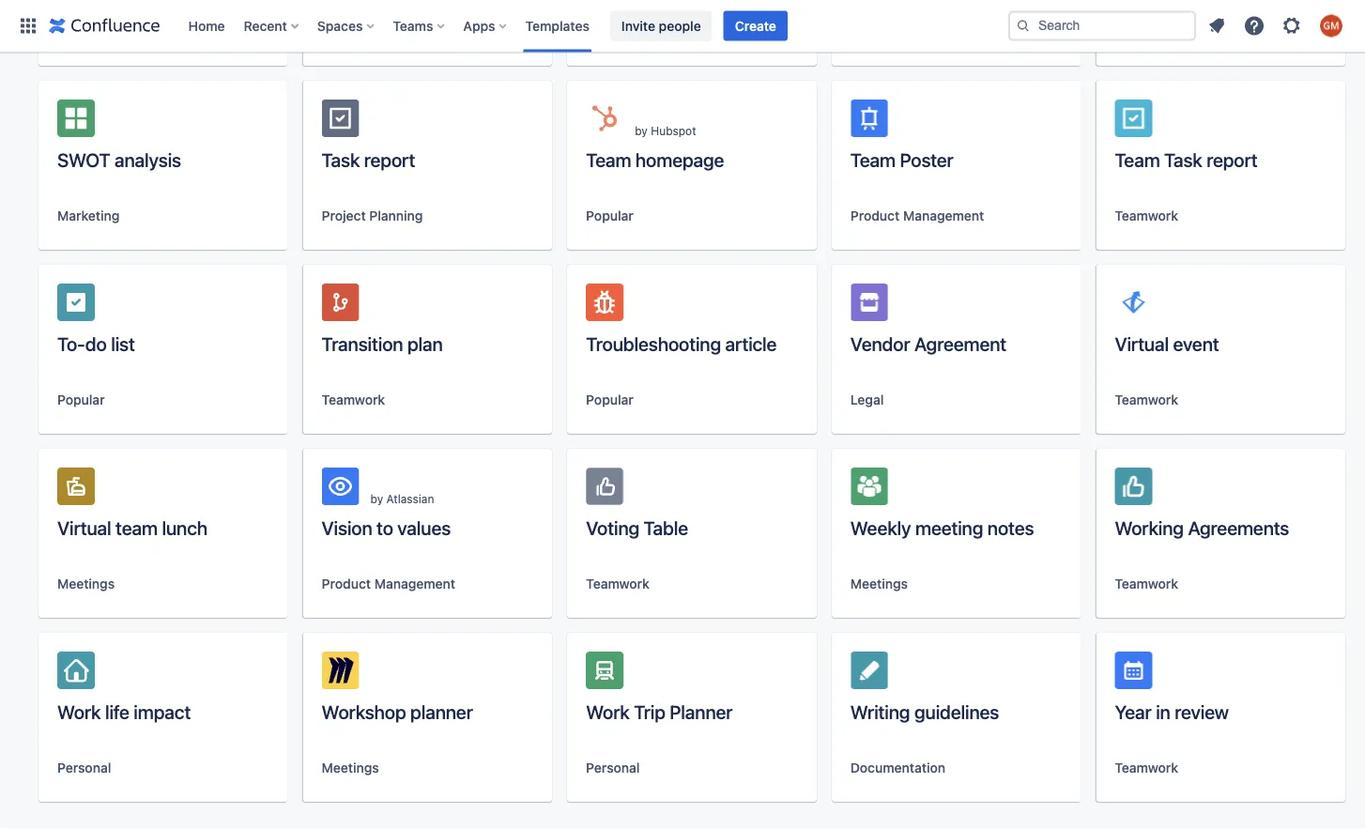 Task type: describe. For each thing, give the bounding box(es) containing it.
invite people
[[621, 18, 701, 33]]

personal button for life
[[57, 759, 111, 777]]

marketing button
[[57, 207, 120, 225]]

recent
[[244, 18, 287, 33]]

voting
[[586, 516, 639, 538]]

project
[[322, 208, 366, 223]]

work for work life impact
[[57, 700, 101, 723]]

meetings for virtual
[[57, 576, 115, 592]]

people
[[659, 18, 701, 33]]

popular for troubleshooting
[[586, 392, 634, 407]]

article
[[725, 332, 777, 354]]

personal for life
[[57, 760, 111, 776]]

recent button
[[238, 11, 306, 41]]

create
[[735, 18, 776, 33]]

documentation
[[850, 760, 946, 776]]

voting table
[[586, 516, 688, 538]]

working
[[1115, 516, 1184, 538]]

appswitcher icon image
[[17, 15, 39, 37]]

to
[[377, 516, 393, 538]]

team homepage
[[586, 148, 724, 170]]

virtual for virtual event
[[1115, 332, 1169, 354]]

team task report
[[1115, 148, 1258, 170]]

spaces
[[317, 18, 363, 33]]

atlassian
[[386, 492, 434, 505]]

agreement
[[914, 332, 1007, 354]]

transition
[[322, 332, 403, 354]]

to-
[[57, 332, 85, 354]]

teamwork for team
[[1115, 208, 1178, 223]]

trip
[[634, 700, 665, 723]]

team
[[116, 516, 158, 538]]

home link
[[183, 11, 231, 41]]

personal button for trip
[[586, 759, 640, 777]]

troubleshooting article
[[586, 332, 777, 354]]

legal
[[850, 392, 884, 407]]

team for team homepage
[[586, 148, 631, 170]]

homepage
[[635, 148, 724, 170]]

home
[[188, 18, 225, 33]]

hubspot
[[651, 124, 696, 137]]

invite
[[621, 18, 655, 33]]

your profile and preferences image
[[1320, 15, 1343, 37]]

virtual team lunch
[[57, 516, 207, 538]]

in
[[1156, 700, 1171, 723]]

planning
[[369, 208, 423, 223]]

swot
[[57, 148, 110, 170]]

Search field
[[1008, 11, 1196, 41]]

event
[[1173, 332, 1219, 354]]

do
[[85, 332, 107, 354]]

work for work trip planner
[[586, 700, 630, 723]]

vision to values
[[322, 516, 451, 538]]

planner
[[670, 700, 733, 723]]

marketing
[[57, 208, 120, 223]]

meetings button for weekly
[[850, 575, 908, 593]]

invite people button
[[610, 11, 712, 41]]

product for vision
[[322, 576, 371, 592]]

by for to
[[370, 492, 383, 505]]

teamwork button for voting
[[586, 575, 650, 593]]

popular button for team
[[586, 207, 634, 225]]

weekly
[[850, 516, 911, 538]]

meetings button for workshop
[[322, 759, 379, 777]]

teamwork button for working
[[1115, 575, 1178, 593]]

project planning
[[322, 208, 423, 223]]

product management for poster
[[850, 208, 984, 223]]

weekly meeting notes
[[850, 516, 1034, 538]]

1 task from the left
[[322, 148, 360, 170]]

teamwork for year
[[1115, 760, 1178, 776]]

teams button
[[387, 11, 452, 41]]

guidelines
[[914, 700, 999, 723]]

search image
[[1016, 18, 1031, 33]]

planner
[[410, 700, 473, 723]]

team for team poster
[[850, 148, 896, 170]]

product for team
[[850, 208, 900, 223]]

popular button for troubleshooting
[[586, 391, 634, 409]]

team for team task report
[[1115, 148, 1160, 170]]

team poster
[[850, 148, 954, 170]]

popular for to-
[[57, 392, 105, 407]]

impact
[[134, 700, 191, 723]]

help icon image
[[1243, 15, 1266, 37]]



Task type: locate. For each thing, give the bounding box(es) containing it.
management down 'values'
[[374, 576, 455, 592]]

product down vision
[[322, 576, 371, 592]]

meetings down workshop
[[322, 760, 379, 776]]

1 horizontal spatial virtual
[[1115, 332, 1169, 354]]

team
[[586, 148, 631, 170], [850, 148, 896, 170], [1115, 148, 1160, 170]]

1 horizontal spatial personal
[[586, 760, 640, 776]]

1 vertical spatial by
[[370, 492, 383, 505]]

by for homepage
[[635, 124, 648, 137]]

writing
[[850, 700, 910, 723]]

teamwork down transition
[[322, 392, 385, 407]]

product
[[850, 208, 900, 223], [322, 576, 371, 592]]

meetings button down workshop
[[322, 759, 379, 777]]

meetings down virtual team lunch
[[57, 576, 115, 592]]

1 personal from the left
[[57, 760, 111, 776]]

management for to
[[374, 576, 455, 592]]

0 horizontal spatial by
[[370, 492, 383, 505]]

teamwork for voting
[[586, 576, 650, 592]]

task report
[[322, 148, 415, 170]]

teamwork down team task report
[[1115, 208, 1178, 223]]

troubleshooting
[[586, 332, 721, 354]]

vendor
[[850, 332, 910, 354]]

1 vertical spatial product management
[[322, 576, 455, 592]]

lunch
[[162, 516, 207, 538]]

teamwork for working
[[1115, 576, 1178, 592]]

0 horizontal spatial virtual
[[57, 516, 111, 538]]

product management button down "poster"
[[850, 207, 984, 225]]

by
[[635, 124, 648, 137], [370, 492, 383, 505]]

workshop
[[322, 700, 406, 723]]

1 horizontal spatial task
[[1164, 148, 1203, 170]]

poster
[[900, 148, 954, 170]]

popular for team
[[586, 208, 634, 223]]

1 team from the left
[[586, 148, 631, 170]]

year in review
[[1115, 700, 1229, 723]]

0 horizontal spatial product management button
[[322, 575, 455, 593]]

0 horizontal spatial personal
[[57, 760, 111, 776]]

popular button down troubleshooting
[[586, 391, 634, 409]]

teams
[[393, 18, 433, 33]]

teamwork button
[[1115, 207, 1178, 225], [322, 391, 385, 409], [1115, 391, 1178, 409], [586, 575, 650, 593], [1115, 575, 1178, 593], [1115, 759, 1178, 777]]

work
[[57, 700, 101, 723], [586, 700, 630, 723]]

apps button
[[458, 11, 514, 41]]

1 horizontal spatial personal button
[[586, 759, 640, 777]]

product management down vision to values
[[322, 576, 455, 592]]

teamwork down voting
[[586, 576, 650, 592]]

2 team from the left
[[850, 148, 896, 170]]

templates link
[[520, 11, 595, 41]]

3 team from the left
[[1115, 148, 1160, 170]]

meetings down "weekly"
[[850, 576, 908, 592]]

0 horizontal spatial task
[[322, 148, 360, 170]]

meetings for workshop
[[322, 760, 379, 776]]

teamwork for transition
[[322, 392, 385, 407]]

project planning button
[[322, 207, 423, 225]]

0 vertical spatial management
[[903, 208, 984, 223]]

product management
[[850, 208, 984, 223], [322, 576, 455, 592]]

banner containing home
[[0, 0, 1365, 53]]

personal down 'trip'
[[586, 760, 640, 776]]

product management button for poster
[[850, 207, 984, 225]]

working agreements
[[1115, 516, 1289, 538]]

vision
[[322, 516, 372, 538]]

0 vertical spatial product management
[[850, 208, 984, 223]]

virtual for virtual team lunch
[[57, 516, 111, 538]]

management for poster
[[903, 208, 984, 223]]

1 horizontal spatial product management button
[[850, 207, 984, 225]]

spaces button
[[312, 11, 382, 41]]

1 horizontal spatial by
[[635, 124, 648, 137]]

teamwork button down voting
[[586, 575, 650, 593]]

0 horizontal spatial product
[[322, 576, 371, 592]]

settings icon image
[[1281, 15, 1303, 37]]

teamwork button down year
[[1115, 759, 1178, 777]]

banner
[[0, 0, 1365, 53]]

meetings for weekly
[[850, 576, 908, 592]]

popular button for to-
[[57, 391, 105, 409]]

by hubspot
[[635, 124, 696, 137]]

personal for trip
[[586, 760, 640, 776]]

life
[[105, 700, 129, 723]]

popular button
[[586, 207, 634, 225], [57, 391, 105, 409], [586, 391, 634, 409]]

meetings button for virtual
[[57, 575, 115, 593]]

1 personal button from the left
[[57, 759, 111, 777]]

management down "poster"
[[903, 208, 984, 223]]

product management button for to
[[322, 575, 455, 593]]

teamwork
[[1115, 208, 1178, 223], [322, 392, 385, 407], [1115, 392, 1178, 407], [586, 576, 650, 592], [1115, 576, 1178, 592], [1115, 760, 1178, 776]]

popular button down team homepage
[[586, 207, 634, 225]]

product management button down vision to values
[[322, 575, 455, 593]]

teamwork button down virtual event at the top
[[1115, 391, 1178, 409]]

swot analysis
[[57, 148, 181, 170]]

teamwork button for virtual
[[1115, 391, 1178, 409]]

work life impact
[[57, 700, 191, 723]]

teamwork button down working
[[1115, 575, 1178, 593]]

work left life
[[57, 700, 101, 723]]

0 horizontal spatial team
[[586, 148, 631, 170]]

1 work from the left
[[57, 700, 101, 723]]

virtual event
[[1115, 332, 1219, 354]]

2 personal button from the left
[[586, 759, 640, 777]]

2 horizontal spatial meetings button
[[850, 575, 908, 593]]

0 vertical spatial by
[[635, 124, 648, 137]]

2 horizontal spatial team
[[1115, 148, 1160, 170]]

review
[[1175, 700, 1229, 723]]

0 horizontal spatial report
[[364, 148, 415, 170]]

teamwork button down transition
[[322, 391, 385, 409]]

product down team poster
[[850, 208, 900, 223]]

2 horizontal spatial meetings
[[850, 576, 908, 592]]

create link
[[724, 11, 788, 41]]

0 vertical spatial product management button
[[850, 207, 984, 225]]

teamwork for virtual
[[1115, 392, 1178, 407]]

teamwork button for team
[[1115, 207, 1178, 225]]

1 horizontal spatial report
[[1207, 148, 1258, 170]]

virtual left event
[[1115, 332, 1169, 354]]

1 vertical spatial management
[[374, 576, 455, 592]]

1 report from the left
[[364, 148, 415, 170]]

2 task from the left
[[1164, 148, 1203, 170]]

product management down "poster"
[[850, 208, 984, 223]]

personal button down life
[[57, 759, 111, 777]]

teamwork down year
[[1115, 760, 1178, 776]]

personal button down 'trip'
[[586, 759, 640, 777]]

by up team homepage
[[635, 124, 648, 137]]

meetings button
[[57, 575, 115, 593], [850, 575, 908, 593], [322, 759, 379, 777]]

1 vertical spatial product management button
[[322, 575, 455, 593]]

1 horizontal spatial meetings button
[[322, 759, 379, 777]]

teamwork button for year
[[1115, 759, 1178, 777]]

teamwork button for transition
[[322, 391, 385, 409]]

0 horizontal spatial management
[[374, 576, 455, 592]]

documentation button
[[850, 759, 946, 777]]

analysis
[[114, 148, 181, 170]]

by up to
[[370, 492, 383, 505]]

0 vertical spatial product
[[850, 208, 900, 223]]

global element
[[11, 0, 1005, 52]]

1 horizontal spatial product
[[850, 208, 900, 223]]

teamwork down virtual event at the top
[[1115, 392, 1178, 407]]

report
[[364, 148, 415, 170], [1207, 148, 1258, 170]]

0 horizontal spatial meetings button
[[57, 575, 115, 593]]

2 work from the left
[[586, 700, 630, 723]]

year
[[1115, 700, 1152, 723]]

workshop planner
[[322, 700, 473, 723]]

writing guidelines
[[850, 700, 999, 723]]

2 personal from the left
[[586, 760, 640, 776]]

work trip planner
[[586, 700, 733, 723]]

0 vertical spatial virtual
[[1115, 332, 1169, 354]]

product management button
[[850, 207, 984, 225], [322, 575, 455, 593]]

agreements
[[1188, 516, 1289, 538]]

confluence image
[[49, 15, 160, 37], [49, 15, 160, 37]]

meeting
[[915, 516, 983, 538]]

0 horizontal spatial personal button
[[57, 759, 111, 777]]

apps
[[463, 18, 495, 33]]

1 vertical spatial virtual
[[57, 516, 111, 538]]

popular down troubleshooting
[[586, 392, 634, 407]]

values
[[397, 516, 451, 538]]

1 horizontal spatial team
[[850, 148, 896, 170]]

table
[[644, 516, 688, 538]]

legal button
[[850, 391, 884, 409]]

1 horizontal spatial product management
[[850, 208, 984, 223]]

2 report from the left
[[1207, 148, 1258, 170]]

meetings button down virtual team lunch
[[57, 575, 115, 593]]

personal down life
[[57, 760, 111, 776]]

by atlassian
[[370, 492, 434, 505]]

0 horizontal spatial meetings
[[57, 576, 115, 592]]

virtual left team
[[57, 516, 111, 538]]

teamwork button down team task report
[[1115, 207, 1178, 225]]

plan
[[407, 332, 443, 354]]

popular down to-
[[57, 392, 105, 407]]

notification icon image
[[1206, 15, 1228, 37]]

work left 'trip'
[[586, 700, 630, 723]]

meetings button down "weekly"
[[850, 575, 908, 593]]

management
[[903, 208, 984, 223], [374, 576, 455, 592]]

personal
[[57, 760, 111, 776], [586, 760, 640, 776]]

vendor agreement
[[850, 332, 1007, 354]]

1 horizontal spatial work
[[586, 700, 630, 723]]

virtual
[[1115, 332, 1169, 354], [57, 516, 111, 538]]

personal button
[[57, 759, 111, 777], [586, 759, 640, 777]]

transition plan
[[322, 332, 443, 354]]

0 horizontal spatial product management
[[322, 576, 455, 592]]

0 horizontal spatial work
[[57, 700, 101, 723]]

product management for to
[[322, 576, 455, 592]]

1 vertical spatial product
[[322, 576, 371, 592]]

teamwork down working
[[1115, 576, 1178, 592]]

to-do list
[[57, 332, 135, 354]]

list
[[111, 332, 135, 354]]

popular button down to-
[[57, 391, 105, 409]]

1 horizontal spatial management
[[903, 208, 984, 223]]

popular down team homepage
[[586, 208, 634, 223]]

notes
[[988, 516, 1034, 538]]

1 horizontal spatial meetings
[[322, 760, 379, 776]]

templates
[[525, 18, 590, 33]]



Task type: vqa. For each thing, say whether or not it's contained in the screenshot.
virtual related to Virtual team lunch
yes



